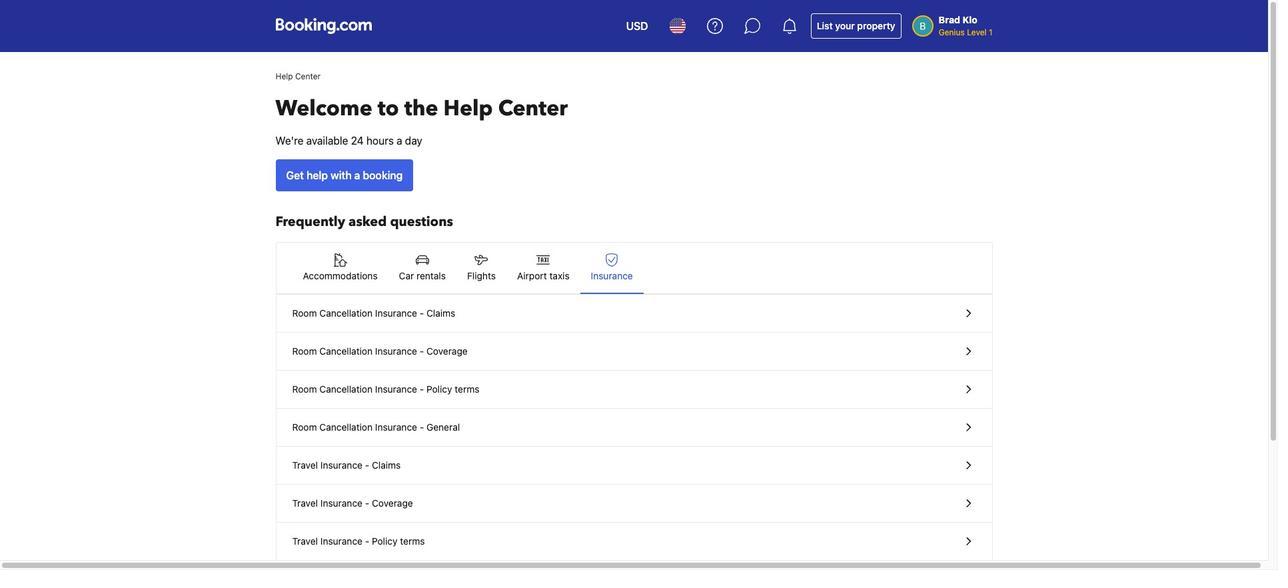 Task type: locate. For each thing, give the bounding box(es) containing it.
2 travel from the top
[[292, 497, 318, 509]]

welcome to the help center
[[276, 94, 568, 123]]

1 room from the top
[[292, 307, 317, 319]]

room cancellation insurance - coverage
[[292, 345, 468, 357]]

- up travel insurance - policy terms
[[365, 497, 370, 509]]

car rentals button
[[389, 243, 457, 293]]

0 horizontal spatial a
[[355, 169, 360, 181]]

help
[[276, 71, 293, 81], [444, 94, 493, 123]]

insurance down 'car'
[[375, 307, 417, 319]]

3 room from the top
[[292, 383, 317, 395]]

0 horizontal spatial help
[[276, 71, 293, 81]]

room cancellation insurance - policy terms
[[292, 383, 480, 395]]

room cancellation insurance - general
[[292, 421, 460, 433]]

1 horizontal spatial coverage
[[427, 345, 468, 357]]

- down room cancellation insurance - general
[[365, 459, 370, 471]]

1 vertical spatial coverage
[[372, 497, 413, 509]]

2 room from the top
[[292, 345, 317, 357]]

to
[[378, 94, 399, 123]]

asked
[[349, 213, 387, 231]]

- down the room cancellation insurance - coverage
[[420, 383, 424, 395]]

a right with
[[355, 169, 360, 181]]

room inside 'button'
[[292, 307, 317, 319]]

1 vertical spatial policy
[[372, 535, 398, 547]]

cancellation inside 'button'
[[320, 307, 373, 319]]

1 horizontal spatial terms
[[455, 383, 480, 395]]

usd button
[[618, 10, 657, 42]]

general
[[427, 421, 460, 433]]

0 horizontal spatial terms
[[400, 535, 425, 547]]

accommodations
[[303, 270, 378, 281]]

policy inside room cancellation insurance - policy terms button
[[427, 383, 452, 395]]

flights
[[467, 270, 496, 281]]

0 horizontal spatial center
[[295, 71, 321, 81]]

insurance down travel insurance - coverage
[[321, 535, 363, 547]]

insurance down room cancellation insurance - policy terms
[[375, 421, 417, 433]]

- inside room cancellation insurance - coverage button
[[420, 345, 424, 357]]

travel inside button
[[292, 535, 318, 547]]

available
[[307, 135, 348, 147]]

1 vertical spatial center
[[499, 94, 568, 123]]

24
[[351, 135, 364, 147]]

4 room from the top
[[292, 421, 317, 433]]

travel for travel insurance - claims
[[292, 459, 318, 471]]

1 vertical spatial travel
[[292, 497, 318, 509]]

coverage
[[427, 345, 468, 357], [372, 497, 413, 509]]

room cancellation insurance - claims button
[[276, 295, 993, 333]]

terms
[[455, 383, 480, 395], [400, 535, 425, 547]]

room for room cancellation insurance - claims
[[292, 307, 317, 319]]

tab list
[[276, 243, 993, 295]]

- left general
[[420, 421, 424, 433]]

travel down travel insurance - coverage
[[292, 535, 318, 547]]

1 horizontal spatial claims
[[427, 307, 456, 319]]

policy inside travel insurance - policy terms button
[[372, 535, 398, 547]]

0 vertical spatial policy
[[427, 383, 452, 395]]

policy up general
[[427, 383, 452, 395]]

cancellation up room cancellation insurance - general
[[320, 383, 373, 395]]

room cancellation insurance - claims
[[292, 307, 456, 319]]

get help with a booking button
[[276, 159, 414, 191]]

3 cancellation from the top
[[320, 383, 373, 395]]

0 vertical spatial terms
[[455, 383, 480, 395]]

the
[[405, 94, 438, 123]]

help up welcome
[[276, 71, 293, 81]]

get
[[286, 169, 304, 181]]

claims
[[427, 307, 456, 319], [372, 459, 401, 471]]

1 cancellation from the top
[[320, 307, 373, 319]]

insurance inside button
[[321, 535, 363, 547]]

0 horizontal spatial policy
[[372, 535, 398, 547]]

2 vertical spatial travel
[[292, 535, 318, 547]]

0 vertical spatial travel
[[292, 459, 318, 471]]

travel insurance - policy terms button
[[276, 523, 993, 561]]

1 horizontal spatial policy
[[427, 383, 452, 395]]

travel for travel insurance - coverage
[[292, 497, 318, 509]]

insurance button
[[581, 243, 644, 293]]

1 horizontal spatial help
[[444, 94, 493, 123]]

room for room cancellation insurance - coverage
[[292, 345, 317, 357]]

get help with a booking
[[286, 169, 403, 181]]

travel down travel insurance - claims at the bottom of the page
[[292, 497, 318, 509]]

0 horizontal spatial claims
[[372, 459, 401, 471]]

a left day
[[397, 135, 402, 147]]

car
[[399, 270, 414, 281]]

room cancellation insurance - coverage button
[[276, 333, 993, 371]]

cancellation for room cancellation insurance - coverage
[[320, 345, 373, 357]]

frequently asked questions
[[276, 213, 453, 231]]

cancellation for room cancellation insurance - policy terms
[[320, 383, 373, 395]]

1 travel from the top
[[292, 459, 318, 471]]

insurance
[[591, 270, 633, 281], [375, 307, 417, 319], [375, 345, 417, 357], [375, 383, 417, 395], [375, 421, 417, 433], [321, 459, 363, 471], [321, 497, 363, 509], [321, 535, 363, 547]]

travel up travel insurance - coverage
[[292, 459, 318, 471]]

airport
[[517, 270, 547, 281]]

level
[[968, 27, 987, 37]]

a
[[397, 135, 402, 147], [355, 169, 360, 181]]

policy
[[427, 383, 452, 395], [372, 535, 398, 547]]

center
[[295, 71, 321, 81], [499, 94, 568, 123]]

cancellation down room cancellation insurance - claims
[[320, 345, 373, 357]]

1 vertical spatial a
[[355, 169, 360, 181]]

claims down room cancellation insurance - general
[[372, 459, 401, 471]]

insurance inside 'button'
[[375, 307, 417, 319]]

cancellation down accommodations
[[320, 307, 373, 319]]

room
[[292, 307, 317, 319], [292, 345, 317, 357], [292, 383, 317, 395], [292, 421, 317, 433]]

frequently
[[276, 213, 345, 231]]

help right the
[[444, 94, 493, 123]]

0 vertical spatial claims
[[427, 307, 456, 319]]

cancellation up travel insurance - claims at the bottom of the page
[[320, 421, 373, 433]]

travel insurance - claims
[[292, 459, 401, 471]]

your
[[836, 20, 855, 31]]

claims down rentals
[[427, 307, 456, 319]]

- down travel insurance - coverage
[[365, 535, 370, 547]]

- up room cancellation insurance - policy terms
[[420, 345, 424, 357]]

0 vertical spatial a
[[397, 135, 402, 147]]

3 travel from the top
[[292, 535, 318, 547]]

list
[[817, 20, 833, 31]]

2 cancellation from the top
[[320, 345, 373, 357]]

day
[[405, 135, 423, 147]]

booking
[[363, 169, 403, 181]]

1 horizontal spatial center
[[499, 94, 568, 123]]

car rentals
[[399, 270, 446, 281]]

travel
[[292, 459, 318, 471], [292, 497, 318, 509], [292, 535, 318, 547]]

brad klo genius level 1
[[939, 14, 993, 37]]

travel insurance - policy terms
[[292, 535, 425, 547]]

- down the car rentals
[[420, 307, 424, 319]]

1 vertical spatial terms
[[400, 535, 425, 547]]

4 cancellation from the top
[[320, 421, 373, 433]]

cancellation
[[320, 307, 373, 319], [320, 345, 373, 357], [320, 383, 373, 395], [320, 421, 373, 433]]

1
[[989, 27, 993, 37]]

- inside room cancellation insurance - claims 'button'
[[420, 307, 424, 319]]

insurance up travel insurance - coverage
[[321, 459, 363, 471]]

- inside room cancellation insurance - general button
[[420, 421, 424, 433]]

-
[[420, 307, 424, 319], [420, 345, 424, 357], [420, 383, 424, 395], [420, 421, 424, 433], [365, 459, 370, 471], [365, 497, 370, 509], [365, 535, 370, 547]]

policy down travel insurance - coverage
[[372, 535, 398, 547]]

1 vertical spatial claims
[[372, 459, 401, 471]]



Task type: vqa. For each thing, say whether or not it's contained in the screenshot.
second the Room from the top of the page
yes



Task type: describe. For each thing, give the bounding box(es) containing it.
welcome
[[276, 94, 373, 123]]

insurance down travel insurance - claims at the bottom of the page
[[321, 497, 363, 509]]

usd
[[626, 20, 649, 32]]

claims inside 'button'
[[427, 307, 456, 319]]

hours
[[367, 135, 394, 147]]

booking.com online hotel reservations image
[[276, 18, 372, 34]]

insurance up room cancellation insurance - claims 'button'
[[591, 270, 633, 281]]

travel insurance - coverage button
[[276, 485, 993, 523]]

0 vertical spatial center
[[295, 71, 321, 81]]

accommodations button
[[292, 243, 389, 293]]

help center
[[276, 71, 321, 81]]

terms inside button
[[400, 535, 425, 547]]

room for room cancellation insurance - general
[[292, 421, 317, 433]]

- inside room cancellation insurance - policy terms button
[[420, 383, 424, 395]]

questions
[[390, 213, 453, 231]]

taxis
[[550, 270, 570, 281]]

room cancellation insurance - policy terms button
[[276, 371, 993, 409]]

0 vertical spatial coverage
[[427, 345, 468, 357]]

cancellation for room cancellation insurance - general
[[320, 421, 373, 433]]

travel insurance - claims button
[[276, 447, 993, 485]]

1 horizontal spatial a
[[397, 135, 402, 147]]

insurance down the room cancellation insurance - coverage
[[375, 383, 417, 395]]

- inside travel insurance - policy terms button
[[365, 535, 370, 547]]

room cancellation insurance - general button
[[276, 409, 993, 447]]

a inside get help with a booking button
[[355, 169, 360, 181]]

flights button
[[457, 243, 507, 293]]

airport taxis
[[517, 270, 570, 281]]

cancellation for room cancellation insurance - claims
[[320, 307, 373, 319]]

property
[[858, 20, 896, 31]]

brad
[[939, 14, 961, 25]]

0 horizontal spatial coverage
[[372, 497, 413, 509]]

- inside travel insurance - claims button
[[365, 459, 370, 471]]

genius
[[939, 27, 965, 37]]

list your property link
[[811, 13, 902, 39]]

we're available 24 hours a day
[[276, 135, 423, 147]]

list your property
[[817, 20, 896, 31]]

terms inside button
[[455, 383, 480, 395]]

- inside travel insurance - coverage button
[[365, 497, 370, 509]]

help
[[307, 169, 328, 181]]

with
[[331, 169, 352, 181]]

1 vertical spatial help
[[444, 94, 493, 123]]

insurance up room cancellation insurance - policy terms
[[375, 345, 417, 357]]

we're
[[276, 135, 304, 147]]

travel insurance - coverage
[[292, 497, 413, 509]]

claims inside button
[[372, 459, 401, 471]]

0 vertical spatial help
[[276, 71, 293, 81]]

room for room cancellation insurance - policy terms
[[292, 383, 317, 395]]

klo
[[963, 14, 978, 25]]

rentals
[[417, 270, 446, 281]]

travel for travel insurance - policy terms
[[292, 535, 318, 547]]

tab list containing accommodations
[[276, 243, 993, 295]]

airport taxis button
[[507, 243, 581, 293]]



